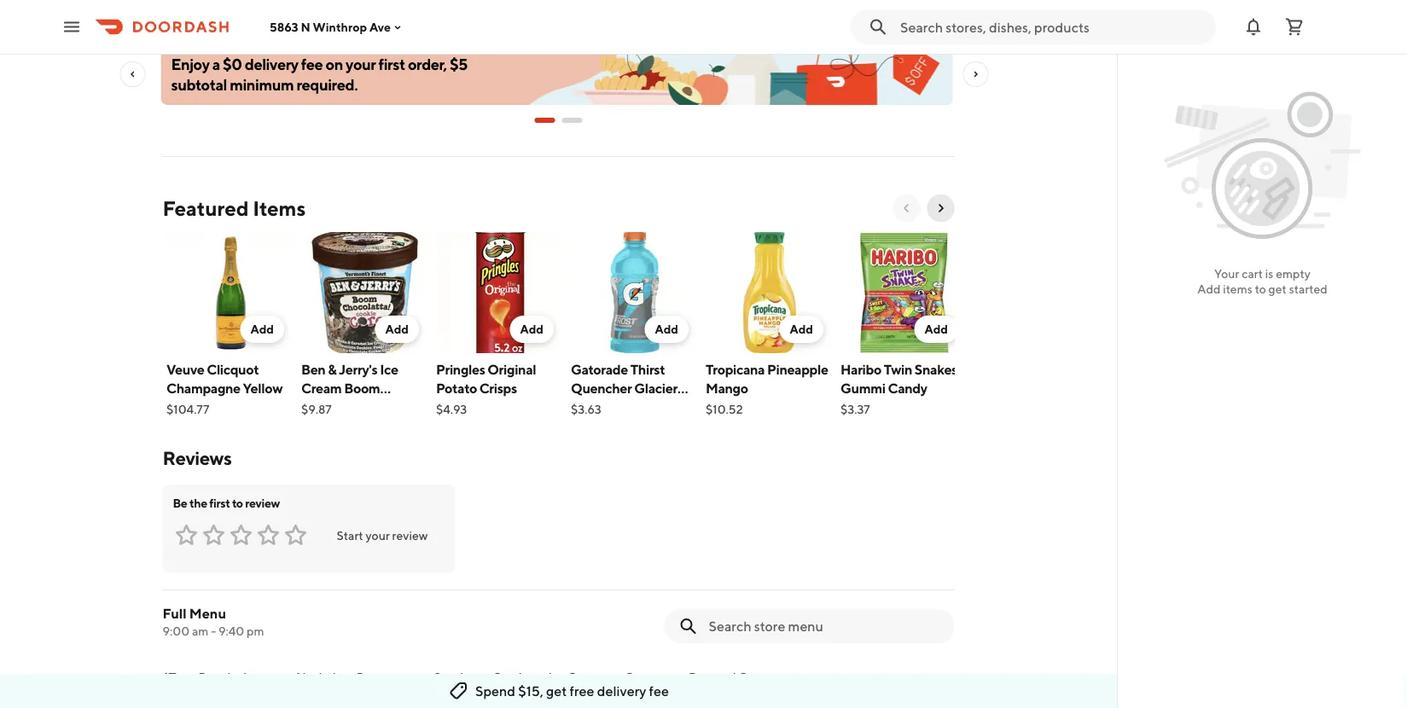 Task type: vqa. For each thing, say whether or not it's contained in the screenshot.
bottom $14.50
no



Task type: locate. For each thing, give the bounding box(es) containing it.
add
[[1197, 282, 1221, 296], [250, 322, 273, 336], [385, 322, 408, 336], [520, 322, 543, 336], [654, 322, 678, 336], [789, 322, 813, 336], [924, 322, 948, 336]]

0 vertical spatial fee
[[301, 55, 323, 73]]

0 vertical spatial cream
[[301, 380, 341, 396]]

0 horizontal spatial get
[[546, 683, 567, 699]]

1 horizontal spatial delivery
[[597, 683, 646, 699]]

review right start
[[392, 529, 428, 543]]

popular items button
[[198, 669, 273, 696]]

$3.37
[[840, 402, 870, 416]]

your right start
[[366, 529, 390, 543]]

ben & jerry's ice cream boom chocolatta cookie core
[[301, 361, 414, 434]]

0 horizontal spatial fee
[[301, 55, 323, 73]]

jerry's
[[338, 361, 377, 378]]

items right featured
[[253, 196, 306, 220]]

start
[[337, 529, 363, 543]]

your cart is empty add items to get started
[[1197, 267, 1328, 296]]

review
[[245, 496, 280, 510], [392, 529, 428, 543]]

candy inside haribo twin snakes gummi candy $3.37
[[887, 380, 927, 396]]

n
[[301, 20, 310, 34]]

1 horizontal spatial candy
[[887, 380, 927, 396]]

get down is at right top
[[1269, 282, 1287, 296]]

0 horizontal spatial first
[[209, 496, 230, 510]]

add button up the clicquot
[[240, 316, 284, 343]]

veuve
[[166, 361, 204, 378]]

5 add button from the left
[[779, 316, 823, 343]]

first
[[379, 55, 405, 73], [209, 496, 230, 510]]

0 horizontal spatial candy
[[492, 670, 528, 684]]

to right the
[[232, 496, 243, 510]]

2 add button from the left
[[375, 316, 419, 343]]

1 vertical spatial ice
[[548, 670, 565, 684]]

6 add button from the left
[[914, 316, 958, 343]]

add button up pineapple
[[779, 316, 823, 343]]

0 horizontal spatial cream
[[301, 380, 341, 396]]

cart
[[1242, 267, 1263, 281]]

review right the
[[245, 496, 280, 510]]

add button up thirst
[[644, 316, 688, 343]]

0 vertical spatial get
[[1269, 282, 1287, 296]]

candy down twin on the right of page
[[887, 380, 927, 396]]

0 vertical spatial your
[[346, 55, 376, 73]]

0 horizontal spatial delivery
[[245, 55, 298, 73]]

first left order,
[[379, 55, 405, 73]]

$0
[[223, 55, 242, 73]]

1 horizontal spatial cream
[[567, 670, 604, 684]]

-
[[211, 624, 216, 638]]

pringles original potato crisps image
[[436, 232, 564, 353]]

featured items heading
[[163, 195, 306, 222]]

candy right snacks
[[492, 670, 528, 684]]

items inside heading
[[253, 196, 306, 220]]

delivery inside enjoy a $0 delivery fee on your first order, $5 subtotal minimum required.
[[245, 55, 298, 73]]

cream right the $15,
[[567, 670, 604, 684]]

full
[[163, 605, 187, 622]]

champagne
[[166, 380, 240, 396]]

1 vertical spatial items
[[243, 670, 273, 684]]

clicquot
[[206, 361, 258, 378]]

delivery up minimum at top
[[245, 55, 298, 73]]

4 add button from the left
[[644, 316, 688, 343]]

get
[[1269, 282, 1287, 296], [546, 683, 567, 699]]

grocery button
[[624, 669, 668, 696]]

winthrop
[[313, 20, 367, 34]]

1 vertical spatial fee
[[649, 683, 669, 699]]

menu
[[189, 605, 226, 622]]

yellow
[[242, 380, 282, 396]]

1 horizontal spatial ice
[[548, 670, 565, 684]]

items
[[253, 196, 306, 220], [243, 670, 273, 684]]

candy button
[[492, 669, 528, 696]]

0 vertical spatial ice
[[379, 361, 398, 378]]

$15,
[[518, 683, 543, 699]]

pineapple
[[767, 361, 828, 378]]

3 add button from the left
[[509, 316, 553, 343]]

items for featured items
[[253, 196, 306, 220]]

add button for gatorade thirst quencher glacier freeze
[[644, 316, 688, 343]]

featured
[[163, 196, 249, 220]]

delivery right free
[[597, 683, 646, 699]]

&
[[327, 361, 336, 378]]

9:00
[[163, 624, 190, 638]]

get left free
[[546, 683, 567, 699]]

0 horizontal spatial review
[[245, 496, 280, 510]]

pringles original potato crisps $4.93
[[436, 361, 536, 416]]

0 vertical spatial first
[[379, 55, 405, 73]]

5863
[[270, 20, 298, 34]]

haribo twin snakes gummi candy $3.37
[[840, 361, 957, 416]]

0 vertical spatial items
[[253, 196, 306, 220]]

fee
[[301, 55, 323, 73], [649, 683, 669, 699]]

0 vertical spatial delivery
[[245, 55, 298, 73]]

your
[[346, 55, 376, 73], [366, 529, 390, 543]]

snacks button
[[434, 669, 472, 696]]

first right the
[[209, 496, 230, 510]]

items inside 'button'
[[243, 670, 273, 684]]

enjoy a $0 delivery fee on your first order, $5 subtotal minimum required.
[[171, 55, 468, 93]]

ice right jerry's
[[379, 361, 398, 378]]

pringles
[[436, 361, 485, 378]]

1 horizontal spatial fee
[[649, 683, 669, 699]]

am
[[192, 624, 208, 638]]

1 vertical spatial first
[[209, 496, 230, 510]]

subtotal
[[171, 75, 227, 93]]

add button for veuve clicquot champagne yellow
[[240, 316, 284, 343]]

to down cart on the top right
[[1255, 282, 1266, 296]]

0 vertical spatial candy
[[887, 380, 927, 396]]

first inside enjoy a $0 delivery fee on your first order, $5 subtotal minimum required.
[[379, 55, 405, 73]]

ice left free
[[548, 670, 565, 684]]

cream down ben
[[301, 380, 341, 396]]

1 vertical spatial review
[[392, 529, 428, 543]]

1 add button from the left
[[240, 316, 284, 343]]

0 vertical spatial to
[[1255, 282, 1266, 296]]

5863 n winthrop ave button
[[270, 20, 405, 34]]

cookie
[[371, 399, 414, 415]]

add button up snakes
[[914, 316, 958, 343]]

add button
[[240, 316, 284, 343], [375, 316, 419, 343], [509, 316, 553, 343], [644, 316, 688, 343], [779, 316, 823, 343], [914, 316, 958, 343]]

1 vertical spatial cream
[[567, 670, 604, 684]]

1 horizontal spatial first
[[379, 55, 405, 73]]

add for tropicana pineapple mango
[[789, 322, 813, 336]]

personal care
[[689, 670, 765, 684]]

add inside your cart is empty add items to get started
[[1197, 282, 1221, 296]]

0 horizontal spatial to
[[232, 496, 243, 510]]

add for pringles original potato crisps
[[520, 322, 543, 336]]

ave
[[369, 20, 391, 34]]

to
[[1255, 282, 1266, 296], [232, 496, 243, 510]]

1 horizontal spatial to
[[1255, 282, 1266, 296]]

add button for ben & jerry's ice cream boom chocolatta cookie core
[[375, 316, 419, 343]]

veuve clicquot champagne yellow image
[[166, 232, 294, 353]]

tropicana pineapple mango $10.52
[[705, 361, 828, 416]]

delivery
[[245, 55, 298, 73], [597, 683, 646, 699]]

popular items
[[198, 670, 273, 684]]

1 horizontal spatial review
[[392, 529, 428, 543]]

items right popular
[[243, 670, 273, 684]]

add button up original
[[509, 316, 553, 343]]

1 horizontal spatial get
[[1269, 282, 1287, 296]]

add button up jerry's
[[375, 316, 419, 343]]

5863 n winthrop ave
[[270, 20, 391, 34]]

order,
[[408, 55, 447, 73]]

your right on
[[346, 55, 376, 73]]

add button for haribo twin snakes gummi candy
[[914, 316, 958, 343]]

personal
[[689, 670, 736, 684]]

featured items
[[163, 196, 306, 220]]

ice
[[379, 361, 398, 378], [548, 670, 565, 684]]

candy
[[887, 380, 927, 396], [492, 670, 528, 684]]

fee left 'personal'
[[649, 683, 669, 699]]

0 horizontal spatial ice
[[379, 361, 398, 378]]

glacier
[[634, 380, 677, 396]]

be
[[173, 496, 187, 510]]

original
[[487, 361, 536, 378]]

fee left on
[[301, 55, 323, 73]]



Task type: describe. For each thing, give the bounding box(es) containing it.
a
[[212, 55, 220, 73]]

1 vertical spatial delivery
[[597, 683, 646, 699]]

Item Search search field
[[709, 617, 941, 636]]

$10.52
[[705, 402, 742, 416]]

crisps
[[479, 380, 517, 396]]

next button of carousel image
[[934, 201, 948, 215]]

previous button of carousel image
[[900, 201, 913, 215]]

ice inside ben & jerry's ice cream boom chocolatta cookie core
[[379, 361, 398, 378]]

snakes
[[914, 361, 957, 378]]

pm
[[247, 624, 264, 638]]

snacks
[[434, 670, 472, 684]]

be the first to review
[[173, 496, 280, 510]]

is
[[1265, 267, 1274, 281]]

haribo twin snakes gummi candy image
[[840, 232, 968, 353]]

cream inside ice cream 'button'
[[567, 670, 604, 684]]

cream inside ben & jerry's ice cream boom chocolatta cookie core
[[301, 380, 341, 396]]

reviews link
[[163, 447, 231, 469]]

$9.87
[[301, 402, 331, 416]]

notification bell image
[[1243, 17, 1264, 37]]

ice inside 'button'
[[548, 670, 565, 684]]

add for haribo twin snakes gummi candy
[[924, 322, 948, 336]]

gatorade
[[570, 361, 628, 378]]

add for veuve clicquot champagne yellow
[[250, 322, 273, 336]]

the
[[189, 496, 207, 510]]

alcohol
[[294, 670, 336, 684]]

minimum
[[230, 75, 294, 93]]

thirst
[[630, 361, 665, 378]]

free
[[570, 683, 594, 699]]

items for popular items
[[243, 670, 273, 684]]

add for gatorade thirst quencher glacier freeze
[[654, 322, 678, 336]]

gummi
[[840, 380, 885, 396]]

$5
[[450, 55, 468, 73]]

spend
[[475, 683, 515, 699]]

get inside your cart is empty add items to get started
[[1269, 282, 1287, 296]]

started
[[1289, 282, 1328, 296]]

beverages
[[356, 670, 413, 684]]

ice cream button
[[548, 669, 604, 696]]

ben & jerry's ice cream boom chocolatta cookie core image
[[301, 232, 429, 353]]

your inside enjoy a $0 delivery fee on your first order, $5 subtotal minimum required.
[[346, 55, 376, 73]]

1 vertical spatial candy
[[492, 670, 528, 684]]

spend $15, get free delivery fee
[[475, 683, 669, 699]]

ice cream
[[548, 670, 604, 684]]

enjoy
[[171, 55, 210, 73]]

personal care button
[[689, 669, 765, 696]]

1 vertical spatial your
[[366, 529, 390, 543]]

quencher
[[570, 380, 631, 396]]

1 vertical spatial to
[[232, 496, 243, 510]]

grocery
[[624, 670, 668, 684]]

open menu image
[[61, 17, 82, 37]]

0 items, open order cart image
[[1284, 17, 1305, 37]]

your
[[1214, 267, 1239, 281]]

1 vertical spatial get
[[546, 683, 567, 699]]

twin
[[883, 361, 912, 378]]

add button for pringles original potato crisps
[[509, 316, 553, 343]]

core
[[301, 418, 330, 434]]

care
[[738, 670, 765, 684]]

Store search: begin typing to search for stores available on DoorDash text field
[[900, 17, 1206, 36]]

chocolatta
[[301, 399, 368, 415]]

select promotional banner element
[[535, 105, 582, 136]]

0 vertical spatial review
[[245, 496, 280, 510]]

reviews
[[163, 447, 231, 469]]

freeze
[[570, 399, 612, 415]]

potato
[[436, 380, 477, 396]]

add for ben & jerry's ice cream boom chocolatta cookie core
[[385, 322, 408, 336]]

popular
[[198, 670, 241, 684]]

$4.93
[[436, 402, 467, 416]]

start your review
[[337, 529, 428, 543]]

veuve clicquot champagne yellow $104.77
[[166, 361, 282, 416]]

tropicana pineapple mango image
[[705, 232, 833, 353]]

full menu 9:00 am - 9:40 pm
[[163, 605, 264, 638]]

empty
[[1276, 267, 1311, 281]]

beverages button
[[356, 669, 413, 696]]

boom
[[344, 380, 380, 396]]

$3.63
[[570, 402, 601, 416]]

haribo
[[840, 361, 881, 378]]

items
[[1223, 282, 1253, 296]]

add button for tropicana pineapple mango
[[779, 316, 823, 343]]

ben
[[301, 361, 325, 378]]

required.
[[296, 75, 358, 93]]

$104.77
[[166, 402, 209, 416]]

on
[[326, 55, 343, 73]]

gatorade thirst quencher glacier freeze image
[[570, 232, 698, 353]]

to inside your cart is empty add items to get started
[[1255, 282, 1266, 296]]

tropicana
[[705, 361, 764, 378]]

alcohol button
[[294, 669, 336, 696]]

fee inside enjoy a $0 delivery fee on your first order, $5 subtotal minimum required.
[[301, 55, 323, 73]]

gatorade thirst quencher glacier freeze
[[570, 361, 677, 415]]

mango
[[705, 380, 748, 396]]



